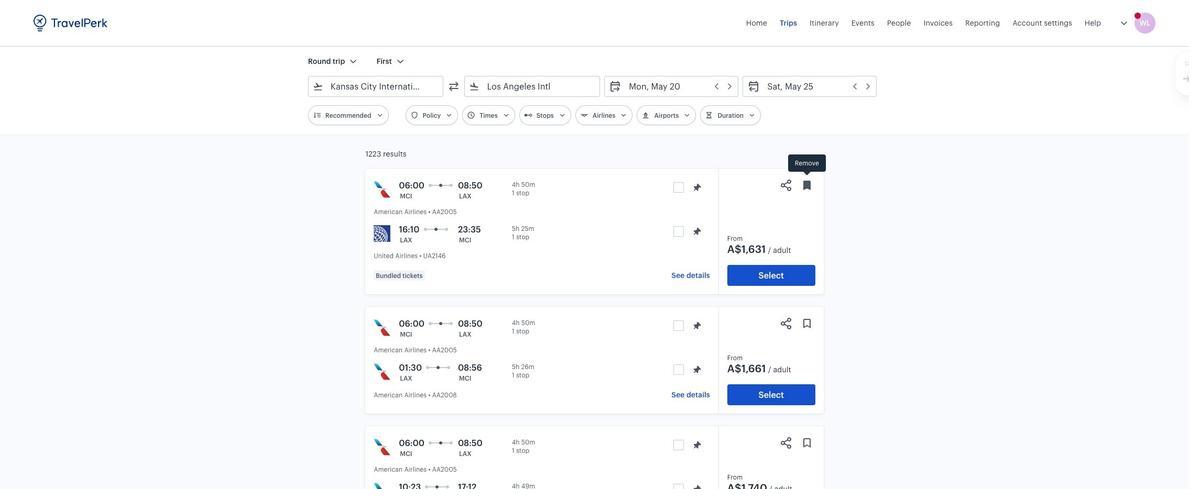 Task type: describe. For each thing, give the bounding box(es) containing it.
american airlines image for united airlines icon
[[374, 181, 391, 198]]

Return field
[[760, 78, 872, 95]]

united airlines image
[[374, 225, 391, 242]]

2 american airlines image from the top
[[374, 364, 391, 381]]

american airlines image for 3rd american airlines image
[[374, 439, 391, 456]]

To search field
[[480, 78, 586, 95]]

Depart field
[[622, 78, 734, 95]]



Task type: vqa. For each thing, say whether or not it's contained in the screenshot.
3rd American Airlines image from the top of the page
yes



Task type: locate. For each thing, give the bounding box(es) containing it.
1 american airlines image from the top
[[374, 320, 391, 337]]

0 vertical spatial american airlines image
[[374, 181, 391, 198]]

2 vertical spatial american airlines image
[[374, 483, 391, 490]]

From search field
[[323, 78, 430, 95]]

3 american airlines image from the top
[[374, 483, 391, 490]]

1 vertical spatial american airlines image
[[374, 439, 391, 456]]

1 american airlines image from the top
[[374, 181, 391, 198]]

american airlines image
[[374, 181, 391, 198], [374, 439, 391, 456]]

0 vertical spatial american airlines image
[[374, 320, 391, 337]]

american airlines image
[[374, 320, 391, 337], [374, 364, 391, 381], [374, 483, 391, 490]]

tooltip
[[788, 155, 826, 177]]

2 american airlines image from the top
[[374, 439, 391, 456]]

1 vertical spatial american airlines image
[[374, 364, 391, 381]]



